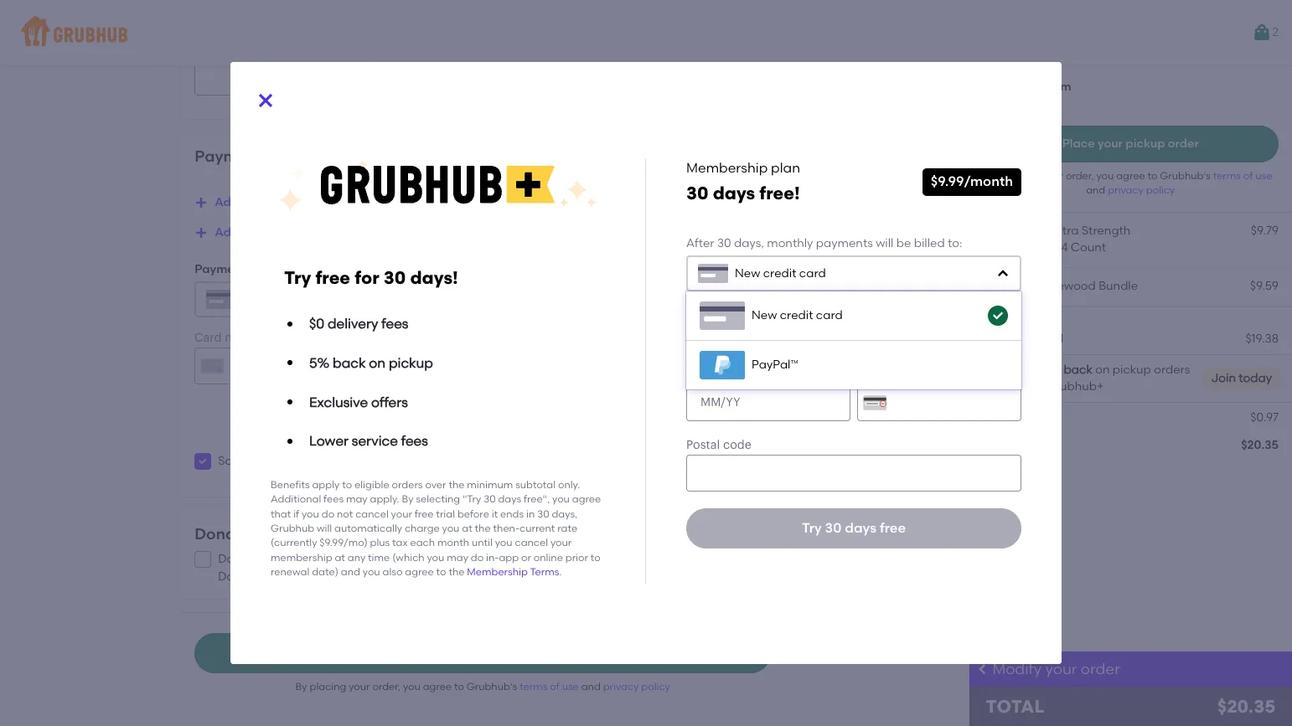 Task type: vqa. For each thing, say whether or not it's contained in the screenshot.
terms of use link
yes



Task type: describe. For each thing, give the bounding box(es) containing it.
$9.99/mo)
[[320, 538, 368, 549]]

1 horizontal spatial .
[[559, 567, 562, 579]]

credit down method
[[272, 292, 305, 306]]

only.
[[558, 479, 580, 491]]

0 horizontal spatial order
[[1011, 80, 1042, 94]]

or
[[521, 552, 531, 564]]

5% back on pickup
[[309, 355, 433, 371]]

service
[[352, 434, 398, 449]]

on inside on pickup orders with grubhub+
[[1096, 363, 1110, 377]]

"try
[[463, 494, 481, 506]]

agree inside by checking this box you agree to the donate the change
[[609, 553, 643, 567]]

time
[[368, 552, 390, 564]]

plus
[[370, 538, 390, 549]]

grubhub+
[[1046, 380, 1104, 394]]

0 horizontal spatial of
[[370, 570, 382, 584]]

renewal
[[271, 567, 310, 579]]

try for try free for 30 days!
[[284, 268, 311, 289]]

1 horizontal spatial cancel
[[515, 538, 548, 549]]

1 horizontal spatial terms
[[530, 567, 559, 579]]

1
[[983, 279, 987, 294]]

modify your order
[[993, 660, 1121, 679]]

it
[[492, 508, 498, 520]]

try 30 days free button
[[687, 509, 1022, 549]]

the down that
[[255, 525, 279, 544]]

promo
[[252, 226, 290, 240]]

terms of use link for left privacy policy link
[[520, 681, 581, 693]]

$0
[[309, 316, 325, 332]]

by inside by checking this box you agree to the donate the change
[[468, 553, 482, 567]]

mixed
[[1008, 279, 1041, 294]]

after 30 days, monthly payments will be billed to:
[[687, 236, 963, 251]]

policy inside the 'by placing your order, you agree to grubhub's terms of use and privacy policy'
[[1146, 185, 1175, 196]]

$19.38
[[1246, 332, 1279, 346]]

pickup up offers
[[389, 355, 433, 371]]

0 horizontal spatial may
[[346, 494, 368, 506]]

each
[[410, 538, 435, 549]]

grubhub inside benefits apply to eligible orders over the minimum subtotal only. additional fees may apply. by selecting "try 30 days free", you agree that if you do not cancel your free trial before it ends in 30 days, grubhub will automatically charge you at the then-current rate (currently $9.99/mo) plus tax each month until you cancel your membership at any time (which you may do in-app or online prior to renewal date) and you also agree to the
[[271, 523, 314, 535]]

orders inside benefits apply to eligible orders over the minimum subtotal only. additional fees may apply. by selecting "try 30 days free", you agree that if you do not cancel your free trial before it ends in 30 days, grubhub will automatically charge you at the then-current rate (currently $9.99/mo) plus tax each month until you cancel your membership at any time (which you may do in-app or online prior to renewal date) and you also agree to the
[[392, 479, 423, 491]]

days inside 'membership plan 30 days free!'
[[713, 183, 755, 204]]

in
[[526, 508, 535, 520]]

0 horizontal spatial 5%
[[309, 355, 330, 371]]

gift
[[252, 195, 272, 210]]

apply
[[312, 479, 340, 491]]

0 vertical spatial free
[[316, 268, 350, 289]]

0 horizontal spatial back
[[333, 355, 366, 371]]

orders inside on pickup orders with grubhub+
[[1154, 363, 1191, 377]]

0 horizontal spatial on
[[369, 355, 386, 371]]

from
[[1045, 80, 1072, 94]]

save
[[218, 454, 246, 468]]

will inside benefits apply to eligible orders over the minimum subtotal only. additional fees may apply. by selecting "try 30 days free", you agree that if you do not cancel your free trial before it ends in 30 days, grubhub will automatically charge you at the then-current rate (currently $9.99/mo) plus tax each month until you cancel your membership at any time (which you may do in-app or online prior to renewal date) and you also agree to the
[[317, 523, 332, 535]]

use for privacy policy link to the right
[[1256, 170, 1273, 182]]

ends
[[500, 508, 524, 520]]

items
[[983, 332, 1014, 346]]

card inside add a gift card button
[[275, 195, 302, 210]]

this
[[539, 553, 559, 567]]

change
[[285, 570, 331, 584]]

add a gift card button
[[195, 188, 302, 218]]

the left learn on the right bottom
[[660, 553, 679, 567]]

try free for 30 days!
[[284, 268, 458, 289]]

items subtotal
[[983, 332, 1064, 346]]

donate the change
[[195, 525, 341, 544]]

membership
[[271, 552, 332, 564]]

30 inside 'membership plan 30 days free!'
[[687, 183, 709, 204]]

free inside try 30 days free 'button'
[[880, 521, 906, 537]]

caplets
[[1008, 241, 1052, 255]]

1 horizontal spatial may
[[447, 552, 469, 564]]

your order from
[[983, 80, 1072, 94]]

tylenol extra strength caplets 24 count
[[1008, 224, 1131, 255]]

tax
[[983, 411, 1002, 425]]

grubhub's for privacy policy link to the right
[[1160, 170, 1211, 182]]

eligible
[[355, 479, 390, 491]]

0 horizontal spatial cancel
[[356, 508, 389, 520]]

privacy for left privacy policy link
[[603, 681, 639, 693]]

that
[[271, 508, 291, 520]]

extra
[[1050, 224, 1079, 238]]

$0 delivery fees
[[309, 316, 409, 332]]

terms of use link for privacy policy link to the right
[[1213, 170, 1273, 182]]

1 vertical spatial svg image
[[997, 267, 1010, 281]]

today
[[1239, 371, 1272, 386]]

order inside button
[[1168, 136, 1199, 151]]

for
[[355, 268, 379, 289]]

0 horizontal spatial .
[[406, 570, 409, 584]]

add for add a gift card
[[215, 195, 239, 210]]

checking
[[485, 553, 537, 567]]

before
[[458, 508, 489, 520]]

tylenol
[[1008, 224, 1047, 238]]

(currently
[[271, 538, 317, 549]]

and inside the 'by placing your order, you agree to grubhub's terms of use and privacy policy'
[[1086, 185, 1106, 196]]

donate for donate $0.65 to grubhub community fund.
[[218, 553, 260, 567]]

payment information
[[195, 147, 355, 166]]

payments
[[816, 236, 873, 251]]

1 horizontal spatial of
[[550, 681, 560, 693]]

method
[[249, 263, 294, 277]]

free!
[[760, 183, 800, 204]]

$9.99/month
[[931, 174, 1013, 190]]

get
[[1020, 363, 1041, 377]]

and inside benefits apply to eligible orders over the minimum subtotal only. additional fees may apply. by selecting "try 30 days free", you agree that if you do not cancel your free trial before it ends in 30 days, grubhub will automatically charge you at the then-current rate (currently $9.99/mo) plus tax each month until you cancel your membership at any time (which you may do in-app or online prior to renewal date) and you also agree to the
[[341, 567, 360, 579]]

paypal™
[[752, 358, 798, 373]]

0 horizontal spatial order,
[[372, 681, 401, 693]]

30 inside 'button'
[[825, 521, 842, 537]]

1 horizontal spatial privacy policy link
[[1108, 185, 1175, 196]]

of inside the 'by placing your order, you agree to grubhub's terms of use and privacy policy'
[[1244, 170, 1253, 182]]

2 vertical spatial new
[[752, 309, 777, 323]]

online
[[534, 552, 563, 564]]

by inside benefits apply to eligible orders over the minimum subtotal only. additional fees may apply. by selecting "try 30 days free", you agree that if you do not cancel your free trial before it ends in 30 days, grubhub will automatically charge you at the then-current rate (currently $9.99/mo) plus tax each month until you cancel your membership at any time (which you may do in-app or online prior to renewal date) and you also agree to the
[[402, 494, 414, 506]]

strength
[[1082, 224, 1131, 238]]

count
[[1071, 241, 1107, 255]]

try for try 30 days free
[[802, 521, 822, 537]]

your inside button
[[1098, 136, 1123, 151]]

fees for lower service fees
[[401, 434, 428, 449]]

0 vertical spatial new
[[735, 266, 761, 280]]

add a promo code button
[[195, 218, 322, 248]]

credit up the paypal™
[[780, 309, 813, 323]]

terms of use link
[[333, 570, 406, 584]]

over
[[425, 479, 446, 491]]

place
[[1063, 136, 1095, 151]]

offers
[[371, 394, 408, 410]]

payment for payment method
[[195, 263, 246, 277]]

subtotal inside benefits apply to eligible orders over the minimum subtotal only. additional fees may apply. by selecting "try 30 days free", you agree that if you do not cancel your free trial before it ends in 30 days, grubhub will automatically charge you at the then-current rate (currently $9.99/mo) plus tax each month until you cancel your membership at any time (which you may do in-app or online prior to renewal date) and you also agree to the
[[516, 479, 556, 491]]

1 horizontal spatial back
[[1064, 363, 1093, 377]]

fund.
[[434, 553, 465, 567]]

information
[[266, 147, 355, 166]]

join
[[1212, 371, 1236, 386]]

membership logo image
[[278, 160, 598, 213]]

save credit card
[[218, 454, 312, 468]]

lower
[[309, 434, 349, 449]]

0 horizontal spatial terms
[[333, 570, 367, 584]]

on pickup orders with grubhub+
[[1020, 363, 1191, 394]]

membership for 30
[[687, 160, 768, 176]]

svg image inside add a promo code button
[[195, 227, 208, 240]]

pickup inside button
[[1126, 136, 1165, 151]]

minimum
[[467, 479, 513, 491]]

you inside the 'by placing your order, you agree to grubhub's terms of use and privacy policy'
[[1097, 170, 1114, 182]]

get 5% back
[[1020, 363, 1093, 377]]

be
[[897, 236, 911, 251]]

1 vertical spatial grubhub
[[310, 553, 361, 567]]

svg image left save
[[198, 457, 208, 467]]

code
[[293, 226, 322, 240]]

charge
[[405, 523, 440, 535]]

1 horizontal spatial at
[[462, 523, 473, 535]]

rate
[[558, 523, 578, 535]]

main navigation navigation
[[0, 0, 1293, 65]]

exclusive offers
[[309, 394, 408, 410]]

2 vertical spatial order
[[1081, 660, 1121, 679]]

place your pickup order
[[1063, 136, 1199, 151]]

days inside 'button'
[[845, 521, 877, 537]]

in-
[[486, 552, 499, 564]]

join today
[[1212, 371, 1272, 386]]

0 vertical spatial subtotal
[[1017, 332, 1064, 346]]

placing inside the 'by placing your order, you agree to grubhub's terms of use and privacy policy'
[[1003, 170, 1040, 182]]

1 vertical spatial new
[[243, 292, 269, 306]]

credit right save
[[249, 454, 282, 468]]

prior
[[566, 552, 588, 564]]

add a promo code
[[215, 226, 322, 240]]



Task type: locate. For each thing, give the bounding box(es) containing it.
fees inside benefits apply to eligible orders over the minimum subtotal only. additional fees may apply. by selecting "try 30 days free", you agree that if you do not cancel your free trial before it ends in 30 days, grubhub will automatically charge you at the then-current rate (currently $9.99/mo) plus tax each month until you cancel your membership at any time (which you may do in-app or online prior to renewal date) and you also agree to the
[[324, 494, 344, 506]]

terms of use link
[[1213, 170, 1273, 182], [520, 681, 581, 693]]

1 horizontal spatial grubhub's
[[1160, 170, 1211, 182]]

place your pickup order button
[[983, 126, 1279, 163]]

may up not
[[346, 494, 368, 506]]

credit
[[763, 266, 797, 280], [272, 292, 305, 306], [780, 309, 813, 323], [249, 454, 282, 468]]

donate
[[195, 525, 251, 544], [218, 553, 260, 567], [218, 570, 260, 584]]

days, left monthly
[[734, 236, 764, 251]]

donate for donate the change
[[195, 525, 251, 544]]

donate inside by checking this box you agree to the donate the change
[[218, 570, 260, 584]]

0 horizontal spatial privacy
[[603, 681, 639, 693]]

payment
[[195, 147, 263, 166], [195, 263, 246, 277]]

free",
[[524, 494, 550, 506]]

donate left (currently in the left of the page
[[195, 525, 251, 544]]

cancel up or
[[515, 538, 548, 549]]

then-
[[493, 523, 520, 535]]

2 vertical spatial svg image
[[992, 310, 1005, 323]]

1 vertical spatial add
[[215, 226, 239, 240]]

1 vertical spatial of
[[370, 570, 382, 584]]

on up offers
[[369, 355, 386, 371]]

with
[[1020, 380, 1044, 394]]

you inside by checking this box you agree to the donate the change
[[586, 553, 606, 567]]

0 horizontal spatial days
[[498, 494, 521, 506]]

5% down $0
[[309, 355, 330, 371]]

cancel up automatically
[[356, 508, 389, 520]]

to
[[1148, 170, 1158, 182], [342, 479, 352, 491], [591, 552, 601, 564], [296, 553, 308, 567], [646, 553, 657, 567], [436, 567, 446, 579], [454, 681, 464, 693]]

payment for payment information
[[195, 147, 263, 166]]

1 vertical spatial orders
[[392, 479, 423, 491]]

to inside by checking this box you agree to the donate the change
[[646, 553, 657, 567]]

$9.79
[[1251, 224, 1279, 238]]

0 horizontal spatial will
[[317, 523, 332, 535]]

1 vertical spatial payment
[[195, 263, 246, 277]]

2 a from the top
[[242, 226, 250, 240]]

grubhub's
[[1160, 170, 1211, 182], [467, 681, 517, 693]]

fees down apply
[[324, 494, 344, 506]]

days, up rate
[[552, 508, 578, 520]]

do left not
[[322, 508, 335, 520]]

payment method
[[195, 263, 294, 277]]

2 horizontal spatial days
[[845, 521, 877, 537]]

svg image down add a gift card button
[[195, 227, 208, 240]]

add inside add a gift card button
[[215, 195, 239, 210]]

back down delivery
[[333, 355, 366, 371]]

pickup
[[1126, 136, 1165, 151], [389, 355, 433, 371], [1113, 363, 1152, 377]]

1 horizontal spatial will
[[876, 236, 894, 251]]

tax
[[392, 538, 408, 549]]

2 horizontal spatial order
[[1168, 136, 1199, 151]]

1 vertical spatial a
[[242, 226, 250, 240]]

new down after 30 days, monthly payments will be billed to:
[[735, 266, 761, 280]]

modify
[[993, 660, 1042, 679]]

do left in- on the bottom of page
[[471, 552, 484, 564]]

1 vertical spatial policy
[[641, 681, 670, 693]]

0 vertical spatial grubhub
[[271, 523, 314, 535]]

1 vertical spatial placing
[[310, 681, 346, 693]]

0 horizontal spatial orders
[[392, 479, 423, 491]]

new down payment method
[[243, 292, 269, 306]]

30
[[687, 183, 709, 204], [717, 236, 731, 251], [384, 268, 406, 289], [484, 494, 496, 506], [537, 508, 549, 520], [825, 521, 842, 537]]

0 vertical spatial new credit card
[[735, 266, 826, 280]]

1 horizontal spatial 5%
[[1044, 363, 1061, 377]]

1 vertical spatial use
[[562, 681, 579, 693]]

0 vertical spatial may
[[346, 494, 368, 506]]

1 vertical spatial donate
[[218, 553, 260, 567]]

if
[[294, 508, 299, 520]]

0 vertical spatial will
[[876, 236, 894, 251]]

payment left method
[[195, 263, 246, 277]]

1 horizontal spatial and
[[581, 681, 601, 693]]

1 vertical spatial privacy
[[603, 681, 639, 693]]

at
[[462, 523, 473, 535], [335, 552, 345, 564]]

1 horizontal spatial order,
[[1066, 170, 1094, 182]]

terms down online
[[530, 567, 559, 579]]

svg image up the paypal™
[[746, 293, 760, 306]]

1 vertical spatial privacy policy link
[[603, 681, 670, 693]]

terms for left privacy policy link
[[520, 681, 548, 693]]

donate down donate the change
[[218, 553, 260, 567]]

new
[[735, 266, 761, 280], [243, 292, 269, 306], [752, 309, 777, 323]]

0 vertical spatial do
[[322, 508, 335, 520]]

also
[[383, 567, 403, 579]]

card
[[275, 195, 302, 210], [800, 266, 826, 280], [308, 292, 334, 306], [816, 309, 843, 323], [285, 454, 312, 468]]

selecting
[[416, 494, 460, 506]]

0 vertical spatial try
[[284, 268, 311, 289]]

credit down monthly
[[763, 266, 797, 280]]

svg image
[[256, 91, 276, 111], [195, 196, 208, 210], [746, 293, 760, 306], [198, 457, 208, 467], [198, 555, 208, 565]]

exclusive
[[309, 394, 368, 410]]

0 horizontal spatial try
[[284, 268, 311, 289]]

use inside the 'by placing your order, you agree to grubhub's terms of use and privacy policy'
[[1256, 170, 1273, 182]]

0 vertical spatial order,
[[1066, 170, 1094, 182]]

svg image up items
[[992, 310, 1005, 323]]

membership up free!
[[687, 160, 768, 176]]

monthly
[[767, 236, 813, 251]]

terms inside the 'by placing your order, you agree to grubhub's terms of use and privacy policy'
[[1213, 170, 1241, 182]]

and
[[1086, 185, 1106, 196], [341, 567, 360, 579], [581, 681, 601, 693]]

0 vertical spatial privacy policy link
[[1108, 185, 1175, 196]]

benefits apply to eligible orders over the minimum subtotal only. additional fees may apply. by selecting "try 30 days free", you agree that if you do not cancel your free trial before it ends in 30 days, grubhub will automatically charge you at the then-current rate (currently $9.99/mo) plus tax each month until you cancel your membership at any time (which you may do in-app or online prior to renewal date) and you also agree to the
[[271, 479, 601, 579]]

pickup inside on pickup orders with grubhub+
[[1113, 363, 1152, 377]]

1 vertical spatial terms
[[520, 681, 548, 693]]

grubhub's inside the 'by placing your order, you agree to grubhub's terms of use and privacy policy'
[[1160, 170, 1211, 182]]

at down before
[[462, 523, 473, 535]]

may down month
[[447, 552, 469, 564]]

subtotal
[[1017, 332, 1064, 346], [516, 479, 556, 491]]

2 vertical spatial donate
[[218, 570, 260, 584]]

add a gift card
[[215, 195, 302, 210]]

pickup right get 5% back
[[1113, 363, 1152, 377]]

subtotal up 'get'
[[1017, 332, 1064, 346]]

Pickup instructions text field
[[195, 35, 771, 96]]

terms down donate $0.65 to grubhub community fund. on the bottom of the page
[[333, 570, 367, 584]]

1 horizontal spatial free
[[415, 508, 434, 520]]

0 vertical spatial by placing your order, you agree to grubhub's terms of use and privacy policy
[[989, 170, 1273, 196]]

0 vertical spatial $20.35
[[1242, 438, 1279, 452]]

0 vertical spatial policy
[[1146, 185, 1175, 196]]

2 vertical spatial fees
[[324, 494, 344, 506]]

membership inside 'membership plan 30 days free!'
[[687, 160, 768, 176]]

learn
[[706, 553, 739, 567]]

1 horizontal spatial order
[[1081, 660, 1121, 679]]

1 horizontal spatial do
[[471, 552, 484, 564]]

the right "over" at the left bottom
[[449, 479, 465, 491]]

0 vertical spatial use
[[1256, 170, 1273, 182]]

agree inside the 'by placing your order, you agree to grubhub's terms of use and privacy policy'
[[1117, 170, 1146, 182]]

the down month
[[449, 567, 465, 579]]

terms for privacy policy link to the right
[[1213, 170, 1241, 182]]

will up $9.99/mo)
[[317, 523, 332, 535]]

days inside benefits apply to eligible orders over the minimum subtotal only. additional fees may apply. by selecting "try 30 days free", you agree that if you do not cancel your free trial before it ends in 30 days, grubhub will automatically charge you at the then-current rate (currently $9.99/mo) plus tax each month until you cancel your membership at any time (which you may do in-app or online prior to renewal date) and you also agree to the
[[498, 494, 521, 506]]

membership down in- on the bottom of page
[[467, 567, 528, 579]]

2 button
[[1252, 18, 1279, 48]]

1 a from the top
[[242, 195, 250, 210]]

0 vertical spatial orders
[[1154, 363, 1191, 377]]

back up grubhub+
[[1064, 363, 1093, 377]]

payment up add a gift card button
[[195, 147, 263, 166]]

a inside button
[[242, 195, 250, 210]]

0 vertical spatial grubhub's
[[1160, 170, 1211, 182]]

1 vertical spatial do
[[471, 552, 484, 564]]

grubhub down $9.99/mo)
[[310, 553, 361, 567]]

1 vertical spatial order,
[[372, 681, 401, 693]]

a for promo
[[242, 226, 250, 240]]

2 horizontal spatial and
[[1086, 185, 1106, 196]]

back
[[333, 355, 366, 371], [1064, 363, 1093, 377]]

0 vertical spatial fees
[[382, 316, 409, 332]]

will
[[876, 236, 894, 251], [317, 523, 332, 535]]

svg image inside add a gift card button
[[195, 196, 208, 210]]

membership plan 30 days free!
[[687, 160, 800, 204]]

add
[[215, 195, 239, 210], [215, 226, 239, 240]]

2 horizontal spatial free
[[880, 521, 906, 537]]

. left the box
[[559, 567, 562, 579]]

new credit card up the paypal™
[[752, 309, 843, 323]]

learn more
[[706, 553, 771, 567]]

svg image down donate the change
[[198, 555, 208, 565]]

1 horizontal spatial by placing your order, you agree to grubhub's terms of use and privacy policy
[[989, 170, 1273, 196]]

orders left join
[[1154, 363, 1191, 377]]

date)
[[312, 567, 339, 579]]

a left promo
[[242, 226, 250, 240]]

1 add from the top
[[215, 195, 239, 210]]

1 payment from the top
[[195, 147, 263, 166]]

lower service fees
[[309, 434, 428, 449]]

svg image left add a gift card
[[195, 196, 208, 210]]

1 horizontal spatial policy
[[1146, 185, 1175, 196]]

days, inside benefits apply to eligible orders over the minimum subtotal only. additional fees may apply. by selecting "try 30 days free", you agree that if you do not cancel your free trial before it ends in 30 days, grubhub will automatically charge you at the then-current rate (currently $9.99/mo) plus tax each month until you cancel your membership at any time (which you may do in-app or online prior to renewal date) and you also agree to the
[[552, 508, 578, 520]]

new up the paypal™
[[752, 309, 777, 323]]

2 payment from the top
[[195, 263, 246, 277]]

pickup right place
[[1126, 136, 1165, 151]]

5% right 'get'
[[1044, 363, 1061, 377]]

total
[[986, 697, 1045, 718]]

your
[[983, 80, 1008, 94]]

use for left privacy policy link
[[562, 681, 579, 693]]

your
[[1098, 136, 1123, 151], [1043, 170, 1064, 182], [391, 508, 412, 520], [551, 538, 572, 549], [1046, 660, 1078, 679], [349, 681, 370, 693]]

. right also
[[406, 570, 409, 584]]

add for add a promo code
[[215, 226, 239, 240]]

1 vertical spatial cancel
[[515, 538, 548, 549]]

subtotal up free",
[[516, 479, 556, 491]]

a for gift
[[242, 195, 250, 210]]

fees right delivery
[[382, 316, 409, 332]]

1 vertical spatial $20.35
[[1218, 697, 1276, 718]]

try inside try 30 days free 'button'
[[802, 521, 822, 537]]

at down $9.99/mo)
[[335, 552, 345, 564]]

plan
[[771, 160, 800, 176]]

add left gift
[[215, 195, 239, 210]]

1 vertical spatial and
[[341, 567, 360, 579]]

svg image up payment information
[[256, 91, 276, 111]]

do
[[322, 508, 335, 520], [471, 552, 484, 564]]

fees for $0 delivery fees
[[382, 316, 409, 332]]

to inside the 'by placing your order, you agree to grubhub's terms of use and privacy policy'
[[1148, 170, 1158, 182]]

benefits
[[271, 479, 310, 491]]

delivery
[[328, 316, 378, 332]]

0 vertical spatial days
[[713, 183, 755, 204]]

0 horizontal spatial by placing your order, you agree to grubhub's terms of use and privacy policy
[[296, 681, 670, 693]]

by inside the 'by placing your order, you agree to grubhub's terms of use and privacy policy'
[[989, 170, 1001, 182]]

0 vertical spatial of
[[1244, 170, 1253, 182]]

month
[[437, 538, 469, 549]]

free inside benefits apply to eligible orders over the minimum subtotal only. additional fees may apply. by selecting "try 30 days free", you agree that if you do not cancel your free trial before it ends in 30 days, grubhub will automatically charge you at the then-current rate (currently $9.99/mo) plus tax each month until you cancel your membership at any time (which you may do in-app or online prior to renewal date) and you also agree to the
[[415, 508, 434, 520]]

the
[[449, 479, 465, 491], [475, 523, 491, 535], [255, 525, 279, 544], [660, 553, 679, 567], [449, 567, 465, 579], [263, 570, 282, 584]]

membership terms .
[[467, 567, 562, 579]]

2 vertical spatial new credit card
[[752, 309, 843, 323]]

1 vertical spatial by placing your order, you agree to grubhub's terms of use and privacy policy
[[296, 681, 670, 693]]

days
[[713, 183, 755, 204], [498, 494, 521, 506], [845, 521, 877, 537]]

0 horizontal spatial do
[[322, 508, 335, 520]]

privacy for privacy policy link to the right
[[1108, 185, 1144, 196]]

agree
[[1117, 170, 1146, 182], [572, 494, 601, 506], [609, 553, 643, 567], [405, 567, 434, 579], [423, 681, 452, 693]]

2
[[1273, 25, 1279, 39]]

0 vertical spatial add
[[215, 195, 239, 210]]

bundle
[[1099, 279, 1138, 294]]

add down add a gift card button
[[215, 226, 239, 240]]

$0.65
[[263, 553, 293, 567]]

on up grubhub+
[[1096, 363, 1110, 377]]

2 add from the top
[[215, 226, 239, 240]]

fees right service
[[401, 434, 428, 449]]

0 vertical spatial donate
[[195, 525, 251, 544]]

1 vertical spatial grubhub's
[[467, 681, 517, 693]]

1 horizontal spatial try
[[802, 521, 822, 537]]

after
[[687, 236, 715, 251]]

2 vertical spatial days
[[845, 521, 877, 537]]

a inside button
[[242, 226, 250, 240]]

days!
[[410, 268, 458, 289]]

1 vertical spatial may
[[447, 552, 469, 564]]

1 horizontal spatial on
[[1096, 363, 1110, 377]]

more
[[742, 553, 771, 567]]

(which
[[392, 552, 425, 564]]

0 vertical spatial terms
[[1213, 170, 1241, 182]]

0 horizontal spatial placing
[[310, 681, 346, 693]]

new credit card down monthly
[[735, 266, 826, 280]]

membership for .
[[467, 567, 528, 579]]

privacy inside the 'by placing your order, you agree to grubhub's terms of use and privacy policy'
[[1108, 185, 1144, 196]]

1 vertical spatial new credit card
[[243, 292, 334, 306]]

donate $0.65 to grubhub community fund.
[[218, 553, 468, 567]]

terms
[[530, 567, 559, 579], [333, 570, 367, 584]]

0 horizontal spatial at
[[335, 552, 345, 564]]

1 horizontal spatial subtotal
[[1017, 332, 1064, 346]]

the down $0.65
[[263, 570, 282, 584]]

24
[[1055, 241, 1068, 255]]

1 vertical spatial order
[[1168, 136, 1199, 151]]

1 vertical spatial terms of use link
[[520, 681, 581, 693]]

$0.97
[[1251, 411, 1279, 425]]

will left be
[[876, 236, 894, 251]]

grubhub's for left privacy policy link
[[467, 681, 517, 693]]

0 vertical spatial at
[[462, 523, 473, 535]]

add inside add a promo code button
[[215, 226, 239, 240]]

svg image
[[195, 227, 208, 240], [997, 267, 1010, 281], [992, 310, 1005, 323]]

the up until
[[475, 523, 491, 535]]

svg image right 1
[[997, 267, 1010, 281]]

subscription badge image
[[979, 362, 1013, 396]]

grubhub up (currently in the left of the page
[[271, 523, 314, 535]]

community
[[364, 553, 431, 567]]

1 horizontal spatial days,
[[734, 236, 764, 251]]

0 vertical spatial cancel
[[356, 508, 389, 520]]

mixed firewood bundle
[[1008, 279, 1138, 294]]

0 horizontal spatial privacy policy link
[[603, 681, 670, 693]]

1 vertical spatial days
[[498, 494, 521, 506]]

donate left renewal
[[218, 570, 260, 584]]

orders up apply.
[[392, 479, 423, 491]]

new credit card down method
[[243, 292, 334, 306]]

1 horizontal spatial terms
[[1213, 170, 1241, 182]]

1 vertical spatial free
[[415, 508, 434, 520]]

membership terms link
[[467, 567, 559, 579]]

a left gift
[[242, 195, 250, 210]]

free
[[316, 268, 350, 289], [415, 508, 434, 520], [880, 521, 906, 537]]

0 horizontal spatial days,
[[552, 508, 578, 520]]

1 horizontal spatial privacy
[[1108, 185, 1144, 196]]

by checking this box you agree to the donate the change
[[218, 553, 679, 584]]

1 horizontal spatial membership
[[687, 160, 768, 176]]

0 vertical spatial svg image
[[195, 227, 208, 240]]



